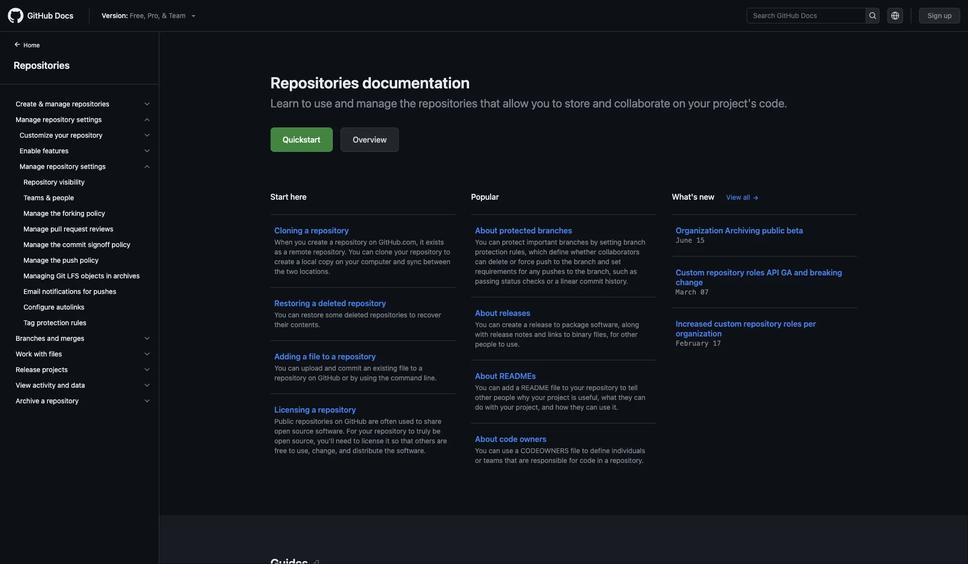 Task type: locate. For each thing, give the bounding box(es) containing it.
project,
[[516, 404, 540, 412]]

create up two
[[275, 258, 295, 266]]

1 horizontal spatial you
[[532, 96, 550, 110]]

file inside the about readmes you can add a readme file to your repository to tell other people why your project is useful, what they can do with your project, and how they can use it.
[[551, 384, 561, 392]]

for down managing git lfs objects in archives link
[[83, 288, 92, 296]]

licensing
[[275, 406, 310, 415]]

on right collaborate
[[673, 96, 686, 110]]

on down upload
[[308, 374, 316, 382]]

and inside view activity and data dropdown button
[[57, 382, 69, 390]]

or inside about code owners you can use a codeowners file to define individuals or teams that are responsible for code in a repository.
[[475, 457, 482, 465]]

email notifications for pushes
[[23, 288, 116, 296]]

2 horizontal spatial create
[[502, 321, 522, 329]]

2 horizontal spatial use
[[600, 404, 611, 412]]

people down add
[[494, 394, 516, 402]]

2 vertical spatial that
[[505, 457, 517, 465]]

0 horizontal spatial as
[[275, 248, 282, 256]]

manage the push policy
[[23, 257, 99, 265]]

documentation
[[363, 73, 470, 92]]

policy
[[86, 210, 105, 218], [112, 241, 130, 249], [80, 257, 99, 265]]

the
[[400, 96, 416, 110], [51, 210, 61, 218], [51, 241, 61, 249], [51, 257, 61, 265], [562, 258, 572, 266], [275, 268, 285, 276], [575, 268, 586, 276], [379, 374, 389, 382], [385, 447, 395, 455]]

public
[[275, 418, 294, 426]]

june 15 element
[[676, 237, 705, 245]]

restoring a deleted repository you can restore some deleted repositories to recover their contents.
[[275, 299, 441, 329]]

that inside repositories documentation learn to use and manage the repositories that allow you to store and collaborate on your project's code.
[[481, 96, 500, 110]]

pushes inside about protected branches you can protect important branches by setting branch protection rules, which define whether collaborators can delete or force push to the branch and set requirements for any pushes to the branch, such as passing status checks or a linear commit history.
[[543, 268, 565, 276]]

commit down branch, on the right
[[580, 278, 604, 286]]

as down when
[[275, 248, 282, 256]]

manage repository settings element containing customize your repository
[[8, 128, 159, 331]]

to right learn on the left top
[[302, 96, 312, 110]]

0 vertical spatial roles
[[747, 268, 765, 277]]

sc 9kayk9 0 image inside 'customize your repository' dropdown button
[[143, 132, 151, 139]]

0 vertical spatial it
[[420, 238, 424, 246]]

and left data
[[57, 382, 69, 390]]

team
[[169, 11, 186, 20]]

with left files
[[34, 350, 47, 358]]

repositories for repositories documentation learn to use and manage the repositories that allow you to store and collaborate on your project's code.
[[271, 73, 359, 92]]

about inside the about readmes you can add a readme file to your repository to tell other people why your project is useful, what they can do with your project, and how they can use it.
[[475, 372, 498, 381]]

5 sc 9kayk9 0 image from the top
[[143, 398, 151, 405]]

1 vertical spatial in
[[598, 457, 603, 465]]

your inside licensing a repository public repositories on github are often used to share open source software. for your repository to truly be open source, you'll need to license it so that others are free to use, change, and distribute the software.
[[359, 428, 373, 436]]

4 about from the top
[[475, 435, 498, 444]]

1 horizontal spatial other
[[621, 331, 638, 339]]

0 horizontal spatial create
[[275, 258, 295, 266]]

often
[[381, 418, 397, 426]]

0 vertical spatial commit
[[63, 241, 86, 249]]

archive
[[16, 397, 39, 405]]

4 sc 9kayk9 0 image from the top
[[143, 351, 151, 358]]

0 horizontal spatial repositories
[[14, 59, 70, 71]]

about inside about releases you can create a release to package software, along with release notes and links to binary files, for other people to use.
[[475, 309, 498, 318]]

the inside licensing a repository public repositories on github are often used to share open source software. for your repository to truly be open source, you'll need to license it so that others are free to use, change, and distribute the software.
[[385, 447, 395, 455]]

sc 9kayk9 0 image inside view activity and data dropdown button
[[143, 382, 151, 390]]

create & manage repositories
[[16, 100, 109, 108]]

4 manage repository settings element from the top
[[8, 175, 159, 331]]

1 horizontal spatial commit
[[338, 365, 362, 373]]

repository up customize your repository
[[43, 116, 75, 124]]

1 horizontal spatial in
[[598, 457, 603, 465]]

5 sc 9kayk9 0 image from the top
[[143, 366, 151, 374]]

github left docs
[[27, 11, 53, 20]]

for inside about releases you can create a release to package software, along with release notes and links to binary files, for other people to use.
[[611, 331, 620, 339]]

restore
[[301, 311, 324, 319]]

1 horizontal spatial repository.
[[611, 457, 644, 465]]

use inside about code owners you can use a codeowners file to define individuals or teams that are responsible for code in a repository.
[[502, 447, 514, 455]]

0 vertical spatial release
[[530, 321, 552, 329]]

about inside about protected branches you can protect important branches by setting branch protection rules, which define whether collaborators can delete or force push to the branch and set requirements for any pushes to the branch, such as passing status checks or a linear commit history.
[[475, 226, 498, 235]]

are down codeowners
[[519, 457, 529, 465]]

0 vertical spatial repository.
[[313, 248, 347, 256]]

projects
[[42, 366, 68, 374]]

or right checks
[[547, 278, 554, 286]]

0 vertical spatial that
[[481, 96, 500, 110]]

for inside manage repository settings element
[[83, 288, 92, 296]]

can up 'computer'
[[362, 248, 374, 256]]

repository up 'computer'
[[335, 238, 367, 246]]

github docs
[[27, 11, 73, 20]]

2 sc 9kayk9 0 image from the top
[[143, 116, 151, 124]]

4 sc 9kayk9 0 image from the top
[[143, 382, 151, 390]]

1 horizontal spatial by
[[591, 238, 598, 246]]

policy for manage the forking policy
[[86, 210, 105, 218]]

0 horizontal spatial pushes
[[94, 288, 116, 296]]

distribute
[[353, 447, 383, 455]]

&
[[162, 11, 167, 20], [39, 100, 43, 108], [46, 194, 51, 202]]

organization
[[676, 329, 722, 339]]

it.
[[613, 404, 619, 412]]

protection
[[475, 248, 508, 256], [37, 319, 69, 327]]

1 horizontal spatial pushes
[[543, 268, 565, 276]]

1 vertical spatial commit
[[580, 278, 604, 286]]

1 sc 9kayk9 0 image from the top
[[143, 132, 151, 139]]

people inside manage repository settings element
[[53, 194, 74, 202]]

use inside repositories documentation learn to use and manage the repositories that allow you to store and collaborate on your project's code.
[[314, 96, 332, 110]]

3 manage repository settings element from the top
[[8, 159, 159, 331]]

a inside restoring a deleted repository you can restore some deleted repositories to recover their contents.
[[312, 299, 317, 308]]

3 sc 9kayk9 0 image from the top
[[143, 335, 151, 343]]

your up features
[[55, 131, 69, 139]]

to right codeowners
[[582, 447, 589, 455]]

push inside manage repository settings element
[[63, 257, 78, 265]]

setting
[[600, 238, 622, 246]]

0 horizontal spatial it
[[386, 437, 390, 446]]

repositories down home link
[[14, 59, 70, 71]]

1 horizontal spatial &
[[46, 194, 51, 202]]

to inside restoring a deleted repository you can restore some deleted repositories to recover their contents.
[[410, 311, 416, 319]]

and right ga
[[795, 268, 809, 277]]

3 about from the top
[[475, 372, 498, 381]]

repository down often
[[375, 428, 407, 436]]

2 horizontal spatial github
[[345, 418, 367, 426]]

0 vertical spatial manage repository settings
[[16, 116, 102, 124]]

sc 9kayk9 0 image for first manage repository settings element from the top of the repositories element
[[143, 100, 151, 108]]

15
[[697, 237, 705, 245]]

0 horizontal spatial define
[[549, 248, 569, 256]]

1 manage repository settings button from the top
[[12, 112, 155, 128]]

license
[[362, 437, 384, 446]]

need
[[336, 437, 352, 446]]

requirements
[[475, 268, 517, 276]]

repository inside custom repository roles api ga and breaking change march 07
[[707, 268, 745, 277]]

sc 9kayk9 0 image inside enable features dropdown button
[[143, 147, 151, 155]]

you inside the about readmes you can add a readme file to your repository to tell other people why your project is useful, what they can do with your project, and how they can use it.
[[475, 384, 487, 392]]

select language: current language is english image
[[892, 12, 900, 20]]

0 vertical spatial in
[[106, 272, 112, 280]]

repository up what
[[587, 384, 619, 392]]

settings down create & manage repositories dropdown button
[[77, 116, 102, 124]]

1 vertical spatial view
[[16, 382, 31, 390]]

can inside cloning a repository when you create a repository on github.com, it exists as a remote repository. you can clone your repository to create a local copy on your computer and sync between the two locations.
[[362, 248, 374, 256]]

files,
[[594, 331, 609, 339]]

are
[[369, 418, 379, 426], [437, 437, 447, 446], [519, 457, 529, 465]]

a inside the about readmes you can add a readme file to your repository to tell other people why your project is useful, what they can do with your project, and how they can use it.
[[516, 384, 520, 392]]

file inside about code owners you can use a codeowners file to define individuals or teams that are responsible for code in a repository.
[[571, 447, 581, 455]]

settings down enable features dropdown button
[[80, 163, 106, 171]]

0 horizontal spatial branch
[[574, 258, 596, 266]]

1 vertical spatial as
[[630, 268, 638, 276]]

1 vertical spatial repositories
[[271, 73, 359, 92]]

manage repository settings down features
[[20, 163, 106, 171]]

0 vertical spatial define
[[549, 248, 569, 256]]

& inside dropdown button
[[39, 100, 43, 108]]

0 vertical spatial settings
[[77, 116, 102, 124]]

2 manage repository settings element from the top
[[8, 128, 159, 331]]

manage for manage pull request reviews link
[[23, 225, 49, 233]]

by up whether
[[591, 238, 598, 246]]

0 horizontal spatial manage
[[45, 100, 70, 108]]

per
[[804, 320, 817, 329]]

about for about code owners
[[475, 435, 498, 444]]

can left protect
[[489, 238, 500, 246]]

0 horizontal spatial code
[[500, 435, 518, 444]]

can
[[489, 238, 500, 246], [362, 248, 374, 256], [475, 258, 487, 266], [288, 311, 300, 319], [489, 321, 500, 329], [288, 365, 300, 373], [489, 384, 500, 392], [635, 394, 646, 402], [586, 404, 598, 412], [489, 447, 500, 455]]

0 vertical spatial pushes
[[543, 268, 565, 276]]

software.
[[316, 428, 345, 436], [397, 447, 426, 455]]

can down adding
[[288, 365, 300, 373]]

can up the teams
[[489, 447, 500, 455]]

view
[[727, 193, 742, 202], [16, 382, 31, 390]]

by inside adding a file to a repository you can upload and commit an existing file to a repository on github or by using the command line.
[[351, 374, 358, 382]]

sign
[[928, 11, 943, 20]]

release up use.
[[491, 331, 513, 339]]

and up overview "link" at top left
[[335, 96, 354, 110]]

settings for 2nd manage repository settings element from the bottom of the repositories element
[[80, 163, 106, 171]]

1 manage repository settings element from the top
[[8, 112, 159, 331]]

repository down features
[[47, 163, 79, 171]]

0 horizontal spatial other
[[475, 394, 492, 402]]

2 vertical spatial people
[[494, 394, 516, 402]]

1 sc 9kayk9 0 image from the top
[[143, 100, 151, 108]]

you up their
[[275, 311, 286, 319]]

as
[[275, 248, 282, 256], [630, 268, 638, 276]]

file
[[309, 352, 320, 362], [399, 365, 409, 373], [551, 384, 561, 392], [571, 447, 581, 455]]

1 vertical spatial software.
[[397, 447, 426, 455]]

popular
[[472, 192, 499, 202]]

manage down "enable"
[[20, 163, 45, 171]]

1 vertical spatial open
[[275, 437, 290, 446]]

push
[[63, 257, 78, 265], [537, 258, 552, 266]]

can down restoring
[[288, 311, 300, 319]]

1 vertical spatial pushes
[[94, 288, 116, 296]]

sign up
[[928, 11, 953, 20]]

& right create
[[39, 100, 43, 108]]

1 vertical spatial &
[[39, 100, 43, 108]]

on
[[673, 96, 686, 110], [369, 238, 377, 246], [336, 258, 344, 266], [308, 374, 316, 382], [335, 418, 343, 426]]

your inside dropdown button
[[55, 131, 69, 139]]

protection inside about protected branches you can protect important branches by setting branch protection rules, which define whether collaborators can delete or force push to the branch and set requirements for any pushes to the branch, such as passing status checks or a linear commit history.
[[475, 248, 508, 256]]

0 horizontal spatial protection
[[37, 319, 69, 327]]

1 vertical spatial that
[[401, 437, 414, 446]]

and left the sync
[[394, 258, 405, 266]]

as right such on the top
[[630, 268, 638, 276]]

you down adding
[[275, 365, 286, 373]]

1 horizontal spatial protection
[[475, 248, 508, 256]]

for
[[347, 428, 357, 436]]

and right upload
[[325, 365, 337, 373]]

and left the "how"
[[542, 404, 554, 412]]

codeowners
[[521, 447, 569, 455]]

1 vertical spatial manage repository settings button
[[12, 159, 155, 175]]

view inside dropdown button
[[16, 382, 31, 390]]

manage for manage the push policy link
[[23, 257, 49, 265]]

commit
[[63, 241, 86, 249], [580, 278, 604, 286], [338, 365, 362, 373]]

repositories inside dropdown button
[[72, 100, 109, 108]]

manage for manage the forking policy link
[[23, 210, 49, 218]]

2 open from the top
[[275, 437, 290, 446]]

people inside the about readmes you can add a readme file to your repository to tell other people why your project is useful, what they can do with your project, and how they can use it.
[[494, 394, 516, 402]]

which
[[529, 248, 548, 256]]

repository. up copy
[[313, 248, 347, 256]]

that inside about code owners you can use a codeowners file to define individuals or teams that are responsible for code in a repository.
[[505, 457, 517, 465]]

Search GitHub Docs search field
[[748, 8, 866, 23]]

repository. inside about code owners you can use a codeowners file to define individuals or teams that are responsible for code in a repository.
[[611, 457, 644, 465]]

customize your repository
[[20, 131, 103, 139]]

2 horizontal spatial commit
[[580, 278, 604, 286]]

manage repository settings for manage repository settings dropdown button corresponding to manage repository settings element containing repository visibility
[[20, 163, 106, 171]]

view all link
[[727, 192, 760, 203]]

0 horizontal spatial github
[[27, 11, 53, 20]]

they down is
[[571, 404, 585, 412]]

your down the "github.com,"
[[395, 248, 409, 256]]

customize
[[20, 131, 53, 139]]

0 horizontal spatial that
[[401, 437, 414, 446]]

used
[[399, 418, 414, 426]]

what's new
[[672, 192, 715, 202]]

push down which
[[537, 258, 552, 266]]

tell
[[629, 384, 638, 392]]

archive a repository button
[[12, 394, 155, 409]]

code.
[[760, 96, 788, 110]]

you inside about protected branches you can protect important branches by setting branch protection rules, which define whether collaborators can delete or force push to the branch and set requirements for any pushes to the branch, such as passing status checks or a linear commit history.
[[475, 238, 487, 246]]

0 horizontal spatial they
[[571, 404, 585, 412]]

to inside about code owners you can use a codeowners file to define individuals or teams that are responsible for code in a repository.
[[582, 447, 589, 455]]

manage up the manage the push policy
[[23, 241, 49, 249]]

manage pull request reviews
[[23, 225, 114, 233]]

custom repository roles api ga and breaking change march 07
[[676, 268, 843, 296]]

for inside about protected branches you can protect important branches by setting branch protection rules, which define whether collaborators can delete or force push to the branch and set requirements for any pushes to the branch, such as passing status checks or a linear commit history.
[[519, 268, 528, 276]]

open up free
[[275, 437, 290, 446]]

0 vertical spatial by
[[591, 238, 598, 246]]

pushes up linear
[[543, 268, 565, 276]]

0 horizontal spatial roles
[[747, 268, 765, 277]]

protection down the "configure autolinks"
[[37, 319, 69, 327]]

your
[[689, 96, 711, 110], [55, 131, 69, 139], [395, 248, 409, 256], [346, 258, 359, 266], [571, 384, 585, 392], [532, 394, 546, 402], [500, 404, 514, 412], [359, 428, 373, 436]]

1 horizontal spatial branch
[[624, 238, 646, 246]]

sc 9kayk9 0 image for customize your repository
[[143, 132, 151, 139]]

branches and merges
[[16, 335, 84, 343]]

0 horizontal spatial by
[[351, 374, 358, 382]]

you left protect
[[475, 238, 487, 246]]

2 manage repository settings button from the top
[[12, 159, 155, 175]]

2 vertical spatial &
[[46, 194, 51, 202]]

repositories up learn on the left top
[[271, 73, 359, 92]]

deleted right some
[[345, 311, 369, 319]]

1 vertical spatial branches
[[560, 238, 589, 246]]

to right free
[[289, 447, 295, 455]]

1 vertical spatial settings
[[80, 163, 106, 171]]

1 about from the top
[[475, 226, 498, 235]]

work with files
[[16, 350, 62, 358]]

use up the teams
[[502, 447, 514, 455]]

repositories up source
[[296, 418, 333, 426]]

sc 9kayk9 0 image
[[143, 100, 151, 108], [143, 116, 151, 124], [143, 163, 151, 171], [143, 351, 151, 358], [143, 366, 151, 374]]

github
[[27, 11, 53, 20], [318, 374, 340, 382], [345, 418, 367, 426]]

start
[[271, 192, 289, 202]]

about releases you can create a release to package software, along with release notes and links to binary files, for other people to use.
[[475, 309, 640, 349]]

the down "documentation"
[[400, 96, 416, 110]]

0 vertical spatial use
[[314, 96, 332, 110]]

and inside about protected branches you can protect important branches by setting branch protection rules, which define whether collaborators can delete or force push to the branch and set requirements for any pushes to the branch, such as passing status checks or a linear commit history.
[[598, 258, 610, 266]]

1 vertical spatial branch
[[574, 258, 596, 266]]

february
[[676, 340, 709, 348]]

sc 9kayk9 0 image inside branches and merges dropdown button
[[143, 335, 151, 343]]

2 vertical spatial create
[[502, 321, 522, 329]]

overview
[[353, 135, 387, 145]]

1 vertical spatial people
[[475, 341, 497, 349]]

what
[[602, 394, 617, 402]]

None search field
[[747, 8, 880, 23]]

0 horizontal spatial in
[[106, 272, 112, 280]]

managing git lfs objects in archives link
[[12, 269, 155, 284]]

2 vertical spatial commit
[[338, 365, 362, 373]]

view left all
[[727, 193, 742, 202]]

enable features
[[20, 147, 69, 155]]

all
[[744, 193, 751, 202]]

roles left api
[[747, 268, 765, 277]]

the left two
[[275, 268, 285, 276]]

policy up objects
[[80, 257, 99, 265]]

can inside about code owners you can use a codeowners file to define individuals or teams that are responsible for code in a repository.
[[489, 447, 500, 455]]

1 vertical spatial you
[[295, 238, 306, 246]]

1 vertical spatial github
[[318, 374, 340, 382]]

and left links on the bottom right
[[535, 331, 546, 339]]

2 vertical spatial policy
[[80, 257, 99, 265]]

2 about from the top
[[475, 309, 498, 318]]

create
[[16, 100, 37, 108]]

1 horizontal spatial they
[[619, 394, 633, 402]]

1 vertical spatial create
[[275, 258, 295, 266]]

about up the teams
[[475, 435, 498, 444]]

for inside about code owners you can use a codeowners file to define individuals or teams that are responsible for code in a repository.
[[570, 457, 578, 465]]

1 vertical spatial protection
[[37, 319, 69, 327]]

repositories documentation learn to use and manage the repositories that allow you to store and collaborate on your project's code.
[[271, 73, 788, 110]]

1 vertical spatial it
[[386, 437, 390, 446]]

2 sc 9kayk9 0 image from the top
[[143, 147, 151, 155]]

you right allow
[[532, 96, 550, 110]]

repository inside the about readmes you can add a readme file to your repository to tell other people why your project is useful, what they can do with your project, and how they can use it.
[[587, 384, 619, 392]]

0 vertical spatial manage repository settings button
[[12, 112, 155, 128]]

your left 'computer'
[[346, 258, 359, 266]]

march 07 element
[[676, 288, 709, 296]]

are inside about code owners you can use a codeowners file to define individuals or teams that are responsible for code in a repository.
[[519, 457, 529, 465]]

branches up important
[[538, 226, 573, 235]]

0 horizontal spatial you
[[295, 238, 306, 246]]

a inside archive a repository dropdown button
[[41, 397, 45, 405]]

2 horizontal spatial are
[[519, 457, 529, 465]]

release
[[16, 366, 40, 374]]

manage repository settings element containing repository visibility
[[8, 175, 159, 331]]

truly
[[417, 428, 431, 436]]

1 horizontal spatial repositories
[[271, 73, 359, 92]]

software. down the others on the left bottom
[[397, 447, 426, 455]]

0 horizontal spatial view
[[16, 382, 31, 390]]

& right pro,
[[162, 11, 167, 20]]

that
[[481, 96, 500, 110], [401, 437, 414, 446], [505, 457, 517, 465]]

1 horizontal spatial are
[[437, 437, 447, 446]]

readme
[[522, 384, 549, 392]]

0 vertical spatial with
[[475, 331, 489, 339]]

repositories element
[[0, 40, 159, 564]]

teams
[[484, 457, 503, 465]]

manage inside repositories documentation learn to use and manage the repositories that allow you to store and collaborate on your project's code.
[[357, 96, 397, 110]]

1 vertical spatial with
[[34, 350, 47, 358]]

about left releases
[[475, 309, 498, 318]]

sc 9kayk9 0 image for archive a repository
[[143, 398, 151, 405]]

1 vertical spatial define
[[591, 447, 610, 455]]

or left 'using'
[[342, 374, 349, 382]]

0 vertical spatial are
[[369, 418, 379, 426]]

can left delete
[[475, 258, 487, 266]]

2 horizontal spatial &
[[162, 11, 167, 20]]

archiving
[[726, 226, 761, 235]]

release up links on the bottom right
[[530, 321, 552, 329]]

and down need
[[339, 447, 351, 455]]

& inside manage repository settings element
[[46, 194, 51, 202]]

sc 9kayk9 0 image inside create & manage repositories dropdown button
[[143, 100, 151, 108]]

repositories inside repositories documentation learn to use and manage the repositories that allow you to store and collaborate on your project's code.
[[419, 96, 478, 110]]

manage repository settings button for manage repository settings element containing customize your repository
[[12, 112, 155, 128]]

version:
[[102, 11, 128, 20]]

an
[[364, 365, 371, 373]]

0 horizontal spatial repository.
[[313, 248, 347, 256]]

code right responsible
[[580, 457, 596, 465]]

0 vertical spatial as
[[275, 248, 282, 256]]

create & manage repositories button
[[12, 96, 155, 112]]

0 horizontal spatial commit
[[63, 241, 86, 249]]

you inside restoring a deleted repository you can restore some deleted repositories to recover their contents.
[[275, 311, 286, 319]]

organization
[[676, 226, 724, 235]]

1 horizontal spatial use
[[502, 447, 514, 455]]

and up branch, on the right
[[598, 258, 610, 266]]

allow
[[503, 96, 529, 110]]

1 vertical spatial other
[[475, 394, 492, 402]]

repositories for repositories
[[14, 59, 70, 71]]

work
[[16, 350, 32, 358]]

repositories inside repositories documentation learn to use and manage the repositories that allow you to store and collaborate on your project's code.
[[271, 73, 359, 92]]

sc 9kayk9 0 image
[[143, 132, 151, 139], [143, 147, 151, 155], [143, 335, 151, 343], [143, 382, 151, 390], [143, 398, 151, 405]]

protection up delete
[[475, 248, 508, 256]]

1 vertical spatial roles
[[784, 320, 802, 329]]

create down releases
[[502, 321, 522, 329]]

can inside adding a file to a repository you can upload and commit an existing file to a repository on github or by using the command line.
[[288, 365, 300, 373]]

manage repository settings element
[[8, 112, 159, 331], [8, 128, 159, 331], [8, 159, 159, 331], [8, 175, 159, 331]]

a inside licensing a repository public repositories on github are often used to share open source software. for your repository to truly be open source, you'll need to license it so that others are free to use, change, and distribute the software.
[[312, 406, 316, 415]]

2 vertical spatial use
[[502, 447, 514, 455]]

1 horizontal spatial it
[[420, 238, 424, 246]]

by left 'using'
[[351, 374, 358, 382]]

commit inside manage the commit signoff policy link
[[63, 241, 86, 249]]

the down existing at left
[[379, 374, 389, 382]]

roles left "per"
[[784, 320, 802, 329]]

release projects
[[16, 366, 68, 374]]

by inside about protected branches you can protect important branches by setting branch protection rules, which define whether collaborators can delete or force push to the branch and set requirements for any pushes to the branch, such as passing status checks or a linear commit history.
[[591, 238, 598, 246]]

checks
[[523, 278, 545, 286]]

about for about releases
[[475, 309, 498, 318]]

1 vertical spatial code
[[580, 457, 596, 465]]

push up lfs
[[63, 257, 78, 265]]

0 vertical spatial protection
[[475, 248, 508, 256]]

0 horizontal spatial &
[[39, 100, 43, 108]]

about left readmes
[[475, 372, 498, 381]]

define inside about code owners you can use a codeowners file to define individuals or teams that are responsible for code in a repository.
[[591, 447, 610, 455]]

your up license
[[359, 428, 373, 436]]

policy right signoff at the top
[[112, 241, 130, 249]]

triangle down image
[[190, 12, 197, 20]]

collaborate
[[615, 96, 671, 110]]

with inside about releases you can create a release to package software, along with release notes and links to binary files, for other people to use.
[[475, 331, 489, 339]]

3 sc 9kayk9 0 image from the top
[[143, 163, 151, 171]]

file up project
[[551, 384, 561, 392]]

to right links on the bottom right
[[564, 331, 571, 339]]

policy for manage the push policy
[[80, 257, 99, 265]]

you inside about code owners you can use a codeowners file to define individuals or teams that are responsible for code in a repository.
[[475, 447, 487, 455]]

17
[[713, 340, 722, 348]]

the down so
[[385, 447, 395, 455]]



Task type: vqa. For each thing, say whether or not it's contained in the screenshot.


Task type: describe. For each thing, give the bounding box(es) containing it.
and inside cloning a repository when you create a repository on github.com, it exists as a remote repository. you can clone your repository to create a local copy on your computer and sync between the two locations.
[[394, 258, 405, 266]]

branch,
[[588, 268, 612, 276]]

tag protection rules
[[23, 319, 86, 327]]

february 17 element
[[676, 340, 722, 348]]

0 vertical spatial branch
[[624, 238, 646, 246]]

manage inside create & manage repositories dropdown button
[[45, 100, 70, 108]]

create inside about releases you can create a release to package software, along with release notes and links to binary files, for other people to use.
[[502, 321, 522, 329]]

along
[[622, 321, 640, 329]]

it inside licensing a repository public repositories on github are often used to share open source software. for your repository to truly be open source, you'll need to license it so that others are free to use, change, and distribute the software.
[[386, 437, 390, 446]]

change
[[676, 278, 704, 287]]

in inside repositories element
[[106, 272, 112, 280]]

roles inside custom repository roles api ga and breaking change march 07
[[747, 268, 765, 277]]

or inside adding a file to a repository you can upload and commit an existing file to a repository on github or by using the command line.
[[342, 374, 349, 382]]

recover
[[418, 311, 441, 319]]

manage repository settings button for manage repository settings element containing repository visibility
[[12, 159, 155, 175]]

sc 9kayk9 0 image for manage repository settings element containing customize your repository
[[143, 116, 151, 124]]

view for view activity and data
[[16, 382, 31, 390]]

features
[[43, 147, 69, 155]]

and inside custom repository roles api ga and breaking change march 07
[[795, 268, 809, 277]]

github inside licensing a repository public repositories on github are often used to share open source software. for your repository to truly be open source, you'll need to license it so that others are free to use, change, and distribute the software.
[[345, 418, 367, 426]]

you inside cloning a repository when you create a repository on github.com, it exists as a remote repository. you can clone your repository to create a local copy on your computer and sync between the two locations.
[[295, 238, 306, 246]]

up
[[945, 11, 953, 20]]

sc 9kayk9 0 image for view activity and data
[[143, 382, 151, 390]]

home
[[23, 42, 40, 48]]

on inside licensing a repository public repositories on github are often used to share open source software. for your repository to truly be open source, you'll need to license it so that others are free to use, change, and distribute the software.
[[335, 418, 343, 426]]

repository. inside cloning a repository when you create a repository on github.com, it exists as a remote repository. you can clone your repository to create a local copy on your computer and sync between the two locations.
[[313, 248, 347, 256]]

and right store
[[593, 96, 612, 110]]

0 vertical spatial &
[[162, 11, 167, 20]]

configure
[[23, 303, 55, 312]]

between
[[424, 258, 451, 266]]

github docs link
[[8, 8, 81, 23]]

that inside licensing a repository public repositories on github are often used to share open source software. for your repository to truly be open source, you'll need to license it so that others are free to use, change, and distribute the software.
[[401, 437, 414, 446]]

0 horizontal spatial are
[[369, 418, 379, 426]]

repositories inside licensing a repository public repositories on github are often used to share open source software. for your repository to truly be open source, you'll need to license it so that others are free to use, change, and distribute the software.
[[296, 418, 333, 426]]

in inside about code owners you can use a codeowners file to define individuals or teams that are responsible for code in a repository.
[[598, 457, 603, 465]]

can down the 'useful,'
[[586, 404, 598, 412]]

and inside licensing a repository public repositories on github are often used to share open source software. for your repository to truly be open source, you'll need to license it so that others are free to use, change, and distribute the software.
[[339, 447, 351, 455]]

on right copy
[[336, 258, 344, 266]]

protect
[[502, 238, 525, 246]]

whether
[[571, 248, 597, 256]]

other inside the about readmes you can add a readme file to your repository to tell other people why your project is useful, what they can do with your project, and how they can use it.
[[475, 394, 492, 402]]

links
[[548, 331, 563, 339]]

to up links on the bottom right
[[554, 321, 561, 329]]

0 vertical spatial they
[[619, 394, 633, 402]]

as inside cloning a repository when you create a repository on github.com, it exists as a remote repository. you can clone your repository to create a local copy on your computer and sync between the two locations.
[[275, 248, 282, 256]]

manage repository settings for manage repository settings dropdown button corresponding to manage repository settings element containing customize your repository
[[16, 116, 102, 124]]

define inside about protected branches you can protect important branches by setting branch protection rules, which define whether collaborators can delete or force push to the branch and set requirements for any pushes to the branch, such as passing status checks or a linear commit history.
[[549, 248, 569, 256]]

repository up enable features dropdown button
[[71, 131, 103, 139]]

it inside cloning a repository when you create a repository on github.com, it exists as a remote repository. you can clone your repository to create a local copy on your computer and sync between the two locations.
[[420, 238, 424, 246]]

free,
[[130, 11, 146, 20]]

to down for
[[354, 437, 360, 446]]

repositories inside restoring a deleted repository you can restore some deleted repositories to recover their contents.
[[370, 311, 408, 319]]

sc 9kayk9 0 image inside work with files dropdown button
[[143, 351, 151, 358]]

your down readme in the right of the page
[[532, 394, 546, 402]]

notes
[[515, 331, 533, 339]]

licensing a repository public repositories on github are often used to share open source software. for your repository to truly be open source, you'll need to license it so that others are free to use, change, and distribute the software.
[[275, 406, 447, 455]]

and inside branches and merges dropdown button
[[47, 335, 59, 343]]

1 vertical spatial are
[[437, 437, 447, 446]]

tag protection rules link
[[12, 315, 155, 331]]

package
[[563, 321, 589, 329]]

to up linear
[[567, 268, 574, 276]]

lfs
[[67, 272, 79, 280]]

do
[[475, 404, 484, 412]]

important
[[527, 238, 558, 246]]

sc 9kayk9 0 image inside release projects dropdown button
[[143, 366, 151, 374]]

so
[[392, 437, 399, 446]]

about for about readmes
[[475, 372, 498, 381]]

to up truly
[[416, 418, 423, 426]]

computer
[[361, 258, 392, 266]]

manage for manage the commit signoff policy link
[[23, 241, 49, 249]]

or down rules,
[[510, 258, 517, 266]]

linear
[[561, 278, 578, 286]]

& for create & manage repositories
[[39, 100, 43, 108]]

repository up for
[[318, 406, 356, 415]]

to up command at bottom
[[411, 365, 417, 373]]

about readmes you can add a readme file to your repository to tell other people why your project is useful, what they can do with your project, and how they can use it.
[[475, 372, 646, 412]]

to inside cloning a repository when you create a repository on github.com, it exists as a remote repository. you can clone your repository to create a local copy on your computer and sync between the two locations.
[[444, 248, 451, 256]]

forking
[[63, 210, 85, 218]]

file up upload
[[309, 352, 320, 362]]

0 vertical spatial deleted
[[318, 299, 346, 308]]

on inside repositories documentation learn to use and manage the repositories that allow you to store and collaborate on your project's code.
[[673, 96, 686, 110]]

configure autolinks link
[[12, 300, 155, 315]]

to left store
[[553, 96, 563, 110]]

sc 9kayk9 0 image for enable features
[[143, 147, 151, 155]]

repository inside increased custom repository roles per organization february 17
[[744, 320, 782, 329]]

the inside repositories documentation learn to use and manage the repositories that allow you to store and collaborate on your project's code.
[[400, 96, 416, 110]]

with inside the about readmes you can add a readme file to your repository to tell other people why your project is useful, what they can do with your project, and how they can use it.
[[485, 404, 499, 412]]

and inside about releases you can create a release to package software, along with release notes and links to binary files, for other people to use.
[[535, 331, 546, 339]]

quickstart
[[283, 135, 321, 145]]

increased custom repository roles per organization february 17
[[676, 320, 817, 348]]

1 open from the top
[[275, 428, 290, 436]]

project's
[[713, 96, 757, 110]]

to up upload
[[322, 352, 330, 362]]

your inside repositories documentation learn to use and manage the repositories that allow you to store and collaborate on your project's code.
[[689, 96, 711, 110]]

to down important
[[554, 258, 560, 266]]

using
[[360, 374, 377, 382]]

the inside adding a file to a repository you can upload and commit an existing file to a repository on github or by using the command line.
[[379, 374, 389, 382]]

as inside about protected branches you can protect important branches by setting branch protection rules, which define whether collaborators can delete or force push to the branch and set requirements for any pushes to the branch, such as passing status checks or a linear commit history.
[[630, 268, 638, 276]]

repository down adding
[[275, 374, 307, 382]]

use.
[[507, 341, 520, 349]]

to up project
[[563, 384, 569, 392]]

line.
[[424, 374, 437, 382]]

about for about protected branches
[[475, 226, 498, 235]]

the inside cloning a repository when you create a repository on github.com, it exists as a remote repository. you can clone your repository to create a local copy on your computer and sync between the two locations.
[[275, 268, 285, 276]]

overview link
[[341, 128, 399, 152]]

increased
[[676, 320, 713, 329]]

repository up copy
[[311, 226, 349, 235]]

repository up an
[[338, 352, 376, 362]]

exists
[[426, 238, 444, 246]]

1 horizontal spatial code
[[580, 457, 596, 465]]

to down "used"
[[409, 428, 415, 436]]

status
[[502, 278, 521, 286]]

1 vertical spatial release
[[491, 331, 513, 339]]

0 horizontal spatial software.
[[316, 428, 345, 436]]

some
[[326, 311, 343, 319]]

existing
[[373, 365, 398, 373]]

teams & people link
[[12, 190, 155, 206]]

the up "git"
[[51, 257, 61, 265]]

others
[[415, 437, 436, 446]]

public
[[763, 226, 785, 235]]

files
[[49, 350, 62, 358]]

responsible
[[531, 457, 568, 465]]

file up command at bottom
[[399, 365, 409, 373]]

sc 9kayk9 0 image for branches and merges
[[143, 335, 151, 343]]

to left use.
[[499, 341, 505, 349]]

readmes
[[500, 372, 536, 381]]

repositories link
[[12, 58, 147, 72]]

repository inside restoring a deleted repository you can restore some deleted repositories to recover their contents.
[[348, 299, 386, 308]]

you inside about releases you can create a release to package software, along with release notes and links to binary files, for other people to use.
[[475, 321, 487, 329]]

1 vertical spatial deleted
[[345, 311, 369, 319]]

custom
[[715, 320, 742, 329]]

the up linear
[[575, 268, 586, 276]]

can inside about releases you can create a release to package software, along with release notes and links to binary files, for other people to use.
[[489, 321, 500, 329]]

commit inside about protected branches you can protect important branches by setting branch protection rules, which define whether collaborators can delete or force push to the branch and set requirements for any pushes to the branch, such as passing status checks or a linear commit history.
[[580, 278, 604, 286]]

your up is
[[571, 384, 585, 392]]

a inside about protected branches you can protect important branches by setting branch protection rules, which define whether collaborators can delete or force push to the branch and set requirements for any pushes to the branch, such as passing status checks or a linear commit history.
[[556, 278, 559, 286]]

the up pull at left
[[51, 210, 61, 218]]

repository visibility link
[[12, 175, 155, 190]]

other inside about releases you can create a release to package software, along with release notes and links to binary files, for other people to use.
[[621, 331, 638, 339]]

individuals
[[612, 447, 646, 455]]

to left tell
[[621, 384, 627, 392]]

protected
[[500, 226, 536, 235]]

restoring
[[275, 299, 310, 308]]

share
[[424, 418, 442, 426]]

locations.
[[300, 268, 331, 276]]

signoff
[[88, 241, 110, 249]]

0 vertical spatial code
[[500, 435, 518, 444]]

breaking
[[810, 268, 843, 277]]

search image
[[869, 12, 877, 20]]

home link
[[10, 41, 55, 50]]

0 vertical spatial create
[[308, 238, 328, 246]]

customize your repository button
[[12, 128, 155, 143]]

push inside about protected branches you can protect important branches by setting branch protection rules, which define whether collaborators can delete or force push to the branch and set requirements for any pushes to the branch, such as passing status checks or a linear commit history.
[[537, 258, 552, 266]]

copy
[[319, 258, 334, 266]]

activity
[[33, 382, 56, 390]]

sign up link
[[920, 8, 961, 23]]

and inside adding a file to a repository you can upload and commit an existing file to a repository on github or by using the command line.
[[325, 365, 337, 373]]

0 vertical spatial branches
[[538, 226, 573, 235]]

cloning a repository when you create a repository on github.com, it exists as a remote repository. you can clone your repository to create a local copy on your computer and sync between the two locations.
[[275, 226, 451, 276]]

on inside adding a file to a repository you can upload and commit an existing file to a repository on github or by using the command line.
[[308, 374, 316, 382]]

start here
[[271, 192, 307, 202]]

commit inside adding a file to a repository you can upload and commit an existing file to a repository on github or by using the command line.
[[338, 365, 362, 373]]

roles inside increased custom repository roles per organization february 17
[[784, 320, 802, 329]]

branches and merges button
[[12, 331, 155, 347]]

binary
[[573, 331, 592, 339]]

a inside about releases you can create a release to package software, along with release notes and links to binary files, for other people to use.
[[524, 321, 528, 329]]

when
[[275, 238, 293, 246]]

view for view all
[[727, 193, 742, 202]]

1 horizontal spatial software.
[[397, 447, 426, 455]]

manage down create
[[16, 116, 41, 124]]

can down tell
[[635, 394, 646, 402]]

custom
[[676, 268, 705, 277]]

repository down view activity and data
[[47, 397, 79, 405]]

1 vertical spatial policy
[[112, 241, 130, 249]]

you'll
[[318, 437, 334, 446]]

can left add
[[489, 384, 500, 392]]

add
[[502, 384, 514, 392]]

you inside adding a file to a repository you can upload and commit an existing file to a repository on github or by using the command line.
[[275, 365, 286, 373]]

on up 'clone'
[[369, 238, 377, 246]]

sync
[[407, 258, 422, 266]]

1 vertical spatial they
[[571, 404, 585, 412]]

you inside cloning a repository when you create a repository on github.com, it exists as a remote repository. you can clone your repository to create a local copy on your computer and sync between the two locations.
[[349, 248, 361, 256]]

protection inside tag protection rules 'link'
[[37, 319, 69, 327]]

here
[[291, 192, 307, 202]]

git
[[56, 272, 65, 280]]

github inside adding a file to a repository you can upload and commit an existing file to a repository on github or by using the command line.
[[318, 374, 340, 382]]

the down pull at left
[[51, 241, 61, 249]]

api
[[767, 268, 780, 277]]

visibility
[[59, 178, 85, 186]]

repository down exists
[[410, 248, 442, 256]]

configure autolinks
[[23, 303, 85, 312]]

clone
[[376, 248, 393, 256]]

can inside restoring a deleted repository you can restore some deleted repositories to recover their contents.
[[288, 311, 300, 319]]

ga
[[782, 268, 793, 277]]

settings for first manage repository settings element from the top of the repositories element
[[77, 116, 102, 124]]

sc 9kayk9 0 image for manage repository settings element containing repository visibility
[[143, 163, 151, 171]]

people inside about releases you can create a release to package software, along with release notes and links to binary files, for other people to use.
[[475, 341, 497, 349]]

0 vertical spatial github
[[27, 11, 53, 20]]

& for teams & people
[[46, 194, 51, 202]]

manage the forking policy link
[[12, 206, 155, 222]]

with inside work with files dropdown button
[[34, 350, 47, 358]]

store
[[565, 96, 590, 110]]

the down whether
[[562, 258, 572, 266]]

pushes inside manage repository settings element
[[94, 288, 116, 296]]

you inside repositories documentation learn to use and manage the repositories that allow you to store and collaborate on your project's code.
[[532, 96, 550, 110]]

your down add
[[500, 404, 514, 412]]



